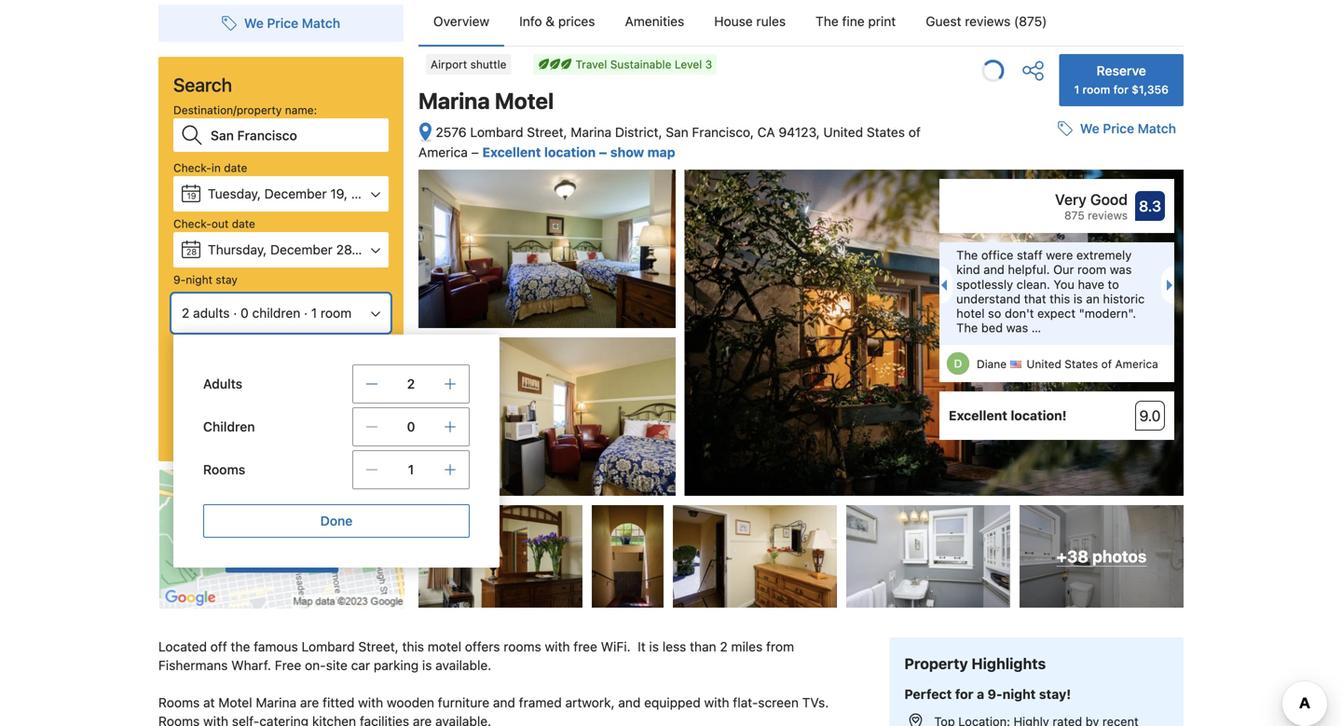 Task type: describe. For each thing, give the bounding box(es) containing it.
2 adults · 0 children · 1 room
[[182, 305, 352, 321]]

very
[[1055, 191, 1087, 208]]

guest
[[926, 14, 962, 29]]

1 horizontal spatial america
[[1115, 358, 1159, 371]]

1 vertical spatial rooms
[[158, 695, 200, 711]]

click to open map view image
[[419, 122, 433, 143]]

name:
[[285, 103, 317, 117]]

1 horizontal spatial price
[[1103, 121, 1135, 136]]

done
[[320, 513, 353, 529]]

2 – from the left
[[599, 145, 607, 160]]

parking
[[374, 658, 419, 673]]

2 for 2
[[407, 376, 415, 392]]

9.0
[[1140, 407, 1161, 425]]

the fine print link
[[801, 0, 911, 46]]

1 vertical spatial 0
[[407, 419, 415, 434]]

wifi.
[[601, 639, 631, 655]]

level
[[675, 58, 702, 71]]

1 horizontal spatial and
[[618, 695, 641, 711]]

tuesday, december 19, 2023
[[208, 186, 383, 201]]

were
[[1046, 248, 1073, 262]]

property
[[905, 655, 968, 673]]

reviews inside very good 875 reviews
[[1088, 209, 1128, 222]]

$1,356
[[1132, 83, 1169, 96]]

bed
[[982, 321, 1003, 335]]

match inside search section
[[302, 15, 340, 31]]

than
[[690, 639, 717, 655]]

artwork,
[[565, 695, 615, 711]]

1 vertical spatial 9-
[[988, 686, 1003, 702]]

hotel
[[957, 306, 985, 320]]

marina inside 2576 lombard street, marina district, san francisco, ca 94123, united states of america
[[571, 124, 612, 140]]

property highlights
[[905, 655, 1046, 673]]

scored 9.0 element
[[1136, 401, 1165, 431]]

wharf.
[[231, 658, 271, 673]]

1 horizontal spatial marina
[[419, 88, 490, 114]]

you
[[1054, 277, 1075, 291]]

0 horizontal spatial is
[[422, 658, 432, 673]]

of inside 2576 lombard street, marina district, san francisco, ca 94123, united states of america
[[909, 124, 921, 140]]

marina motel
[[419, 88, 554, 114]]

good
[[1091, 191, 1128, 208]]

rated very good element
[[949, 188, 1128, 211]]

out
[[212, 217, 229, 230]]

check- for out
[[173, 217, 212, 230]]

the for the office staff were extremely kind and helpful. our room was spotlessly clean. you have to understand that this is an historic hotel so don't expect "modern". the bed was …
[[957, 248, 978, 262]]

2 · from the left
[[304, 305, 308, 321]]

2 vertical spatial rooms
[[158, 714, 200, 726]]

house rules link
[[699, 0, 801, 46]]

1 vertical spatial states
[[1065, 358, 1098, 371]]

night inside search section
[[186, 273, 213, 286]]

facilities
[[360, 714, 409, 726]]

check-out date
[[173, 217, 255, 230]]

+38
[[1057, 547, 1089, 566]]

1 inside dropdown button
[[311, 305, 317, 321]]

info & prices
[[519, 14, 595, 29]]

2 vertical spatial for
[[955, 686, 974, 702]]

the office staff were extremely kind and helpful. our room was spotlessly clean. you have to understand that this is an historic hotel so don't expect "modern". the bed was …
[[957, 248, 1145, 335]]

with left flat-
[[704, 695, 730, 711]]

america inside 2576 lombard street, marina district, san francisco, ca 94123, united states of america
[[419, 145, 468, 160]]

date for check-out date
[[232, 217, 255, 230]]

december for tuesday,
[[264, 186, 327, 201]]

0 vertical spatial reviews
[[965, 14, 1011, 29]]

diane
[[977, 358, 1007, 371]]

the for the fine print
[[816, 14, 839, 29]]

states inside 2576 lombard street, marina district, san francisco, ca 94123, united states of america
[[867, 124, 905, 140]]

1 horizontal spatial was
[[1110, 263, 1132, 277]]

clean.
[[1017, 277, 1051, 291]]

reserve
[[1097, 63, 1147, 78]]

photos
[[1093, 547, 1147, 566]]

house rules
[[714, 14, 786, 29]]

show
[[610, 145, 644, 160]]

search section
[[151, 0, 500, 610]]

airport shuttle
[[431, 58, 507, 71]]

check-in date
[[173, 161, 247, 174]]

i'm
[[190, 368, 206, 381]]

&
[[546, 14, 555, 29]]

stay!
[[1039, 686, 1071, 702]]

1 horizontal spatial night
[[1003, 686, 1036, 702]]

a
[[977, 686, 985, 702]]

screen
[[758, 695, 799, 711]]

thursday,
[[208, 242, 267, 257]]

info & prices link
[[505, 0, 610, 46]]

offers
[[465, 639, 500, 655]]

reserve 1 room for $1,356
[[1074, 63, 1169, 96]]

1 vertical spatial match
[[1138, 121, 1177, 136]]

(875)
[[1014, 14, 1047, 29]]

located
[[158, 639, 207, 655]]

room inside the office staff were extremely kind and helpful. our room was spotlessly clean. you have to understand that this is an historic hotel so don't expect "modern". the bed was …
[[1078, 263, 1107, 277]]

Where are you going? field
[[203, 118, 389, 152]]

we price match for the bottommost we price match dropdown button
[[1080, 121, 1177, 136]]

0 horizontal spatial and
[[493, 695, 515, 711]]

fitted
[[323, 695, 355, 711]]

lombard inside 2576 lombard street, marina district, san francisco, ca 94123, united states of america
[[470, 124, 523, 140]]

we price match for the leftmost we price match dropdown button
[[244, 15, 340, 31]]

wooden
[[387, 695, 434, 711]]

destination/property
[[173, 103, 282, 117]]

3
[[705, 58, 712, 71]]

2 vertical spatial 1
[[408, 462, 414, 477]]

overview
[[434, 14, 490, 29]]

2023 for tuesday, december 19, 2023
[[351, 186, 383, 201]]

– excellent location – show map
[[471, 145, 676, 160]]

francisco,
[[692, 124, 754, 140]]

travel
[[576, 58, 607, 71]]

date for check-in date
[[224, 161, 247, 174]]

marina inside located off the famous lombard street, this motel offers rooms with free wifi.  it is less than 2 miles from fishermans wharf. free on-site car parking is available. rooms at motel marina are fitted with wooden furniture and framed artwork, and equipped with flat-screen tvs. rooms with self-catering kitchen facilities are availab
[[256, 695, 297, 711]]

1 horizontal spatial excellent
[[949, 408, 1008, 423]]

8.3
[[1139, 197, 1162, 215]]

875
[[1065, 209, 1085, 222]]

…
[[1032, 321, 1042, 335]]

2576
[[436, 124, 467, 140]]

1 – from the left
[[471, 145, 479, 160]]

self-
[[232, 714, 259, 726]]

overview link
[[419, 0, 505, 46]]

2 vertical spatial the
[[957, 321, 978, 335]]

2023 for thursday, december 28, 2023
[[359, 242, 391, 257]]

0 horizontal spatial are
[[300, 695, 319, 711]]

the
[[231, 639, 250, 655]]

check- for in
[[173, 161, 212, 174]]

less
[[663, 639, 686, 655]]

street, inside located off the famous lombard street, this motel offers rooms with free wifi.  it is less than 2 miles from fishermans wharf. free on-site car parking is available. rooms at motel marina are fitted with wooden furniture and framed artwork, and equipped with flat-screen tvs. rooms with self-catering kitchen facilities are availab
[[358, 639, 399, 655]]

1 vertical spatial we price match button
[[1050, 112, 1184, 146]]

2 for 2 adults · 0 children · 1 room
[[182, 305, 190, 321]]

1 inside reserve 1 room for $1,356
[[1074, 83, 1080, 96]]

rooms inside search section
[[203, 462, 245, 477]]

info
[[519, 14, 542, 29]]

0 vertical spatial excellent
[[482, 145, 541, 160]]

0 horizontal spatial we price match button
[[214, 7, 348, 40]]

to
[[1108, 277, 1119, 291]]



Task type: locate. For each thing, give the bounding box(es) containing it.
match
[[302, 15, 340, 31], [1138, 121, 1177, 136]]

0 vertical spatial rooms
[[203, 462, 245, 477]]

that
[[1024, 292, 1047, 306]]

states right 94123,
[[867, 124, 905, 140]]

1 check- from the top
[[173, 161, 212, 174]]

1 horizontal spatial of
[[1102, 358, 1112, 371]]

0 horizontal spatial excellent
[[482, 145, 541, 160]]

motel
[[495, 88, 554, 114], [218, 695, 252, 711]]

lombard inside located off the famous lombard street, this motel offers rooms with free wifi.  it is less than 2 miles from fishermans wharf. free on-site car parking is available. rooms at motel marina are fitted with wooden furniture and framed artwork, and equipped with flat-screen tvs. rooms with self-catering kitchen facilities are availab
[[302, 639, 355, 655]]

· right children
[[304, 305, 308, 321]]

94123,
[[779, 124, 820, 140]]

0 vertical spatial we
[[244, 15, 264, 31]]

0 horizontal spatial –
[[471, 145, 479, 160]]

1 vertical spatial price
[[1103, 121, 1135, 136]]

0 vertical spatial room
[[1083, 83, 1111, 96]]

0 horizontal spatial we
[[244, 15, 264, 31]]

guest reviews (875) link
[[911, 0, 1062, 46]]

work
[[276, 368, 301, 381]]

0 horizontal spatial match
[[302, 15, 340, 31]]

reviews
[[965, 14, 1011, 29], [1088, 209, 1128, 222]]

tuesday,
[[208, 186, 261, 201]]

street, up location
[[527, 124, 567, 140]]

we
[[244, 15, 264, 31], [1080, 121, 1100, 136]]

perfect
[[905, 686, 952, 702]]

miles
[[731, 639, 763, 655]]

price up name:
[[267, 15, 298, 31]]

1 vertical spatial marina
[[571, 124, 612, 140]]

price
[[267, 15, 298, 31], [1103, 121, 1135, 136]]

excellent down marina motel
[[482, 145, 541, 160]]

united down …
[[1027, 358, 1062, 371]]

historic
[[1103, 292, 1145, 306]]

0 horizontal spatial motel
[[218, 695, 252, 711]]

0 vertical spatial america
[[419, 145, 468, 160]]

1 up the done button
[[408, 462, 414, 477]]

1 horizontal spatial street,
[[527, 124, 567, 140]]

1 horizontal spatial ·
[[304, 305, 308, 321]]

don't
[[1005, 306, 1034, 320]]

excellent
[[482, 145, 541, 160], [949, 408, 1008, 423]]

1 horizontal spatial are
[[413, 714, 432, 726]]

this
[[1050, 292, 1070, 306], [402, 639, 424, 655]]

1 vertical spatial is
[[649, 639, 659, 655]]

furniture
[[438, 695, 490, 711]]

rules
[[757, 14, 786, 29]]

the down hotel
[[957, 321, 978, 335]]

fine
[[842, 14, 865, 29]]

united states of america
[[1027, 358, 1159, 371]]

famous
[[254, 639, 298, 655]]

0 vertical spatial of
[[909, 124, 921, 140]]

tvs.
[[802, 695, 829, 711]]

1 right children
[[311, 305, 317, 321]]

in
[[212, 161, 221, 174]]

0 vertical spatial 2023
[[351, 186, 383, 201]]

1 horizontal spatial we price match button
[[1050, 112, 1184, 146]]

1 vertical spatial of
[[1102, 358, 1112, 371]]

for
[[1114, 83, 1129, 96], [258, 368, 273, 381], [955, 686, 974, 702]]

check- down '19'
[[173, 217, 212, 230]]

2 inside dropdown button
[[182, 305, 190, 321]]

2 horizontal spatial 2
[[720, 639, 728, 655]]

children
[[203, 419, 255, 434]]

0 vertical spatial match
[[302, 15, 340, 31]]

1 vertical spatial we
[[1080, 121, 1100, 136]]

states down expect at the top of page
[[1065, 358, 1098, 371]]

we for the bottommost we price match dropdown button
[[1080, 121, 1100, 136]]

1 horizontal spatial –
[[599, 145, 607, 160]]

previous image
[[936, 280, 947, 291]]

marina up 2576
[[419, 88, 490, 114]]

0 vertical spatial for
[[1114, 83, 1129, 96]]

we for the leftmost we price match dropdown button
[[244, 15, 264, 31]]

match up name:
[[302, 15, 340, 31]]

0 vertical spatial marina
[[419, 88, 490, 114]]

0 vertical spatial price
[[267, 15, 298, 31]]

the fine print
[[816, 14, 896, 29]]

0 horizontal spatial night
[[186, 273, 213, 286]]

1 horizontal spatial we price match
[[1080, 121, 1177, 136]]

december left 19,
[[264, 186, 327, 201]]

marina up excellent location – show map button
[[571, 124, 612, 140]]

2 horizontal spatial and
[[984, 263, 1005, 277]]

this inside located off the famous lombard street, this motel offers rooms with free wifi.  it is less than 2 miles from fishermans wharf. free on-site car parking is available. rooms at motel marina are fitted with wooden furniture and framed artwork, and equipped with flat-screen tvs. rooms with self-catering kitchen facilities are availab
[[402, 639, 424, 655]]

room
[[1083, 83, 1111, 96], [1078, 263, 1107, 277], [321, 305, 352, 321]]

1 horizontal spatial is
[[649, 639, 659, 655]]

the up kind in the right top of the page
[[957, 248, 978, 262]]

2 vertical spatial room
[[321, 305, 352, 321]]

night down highlights
[[1003, 686, 1036, 702]]

2 inside located off the famous lombard street, this motel offers rooms with free wifi.  it is less than 2 miles from fishermans wharf. free on-site car parking is available. rooms at motel marina are fitted with wooden furniture and framed artwork, and equipped with flat-screen tvs. rooms with self-catering kitchen facilities are availab
[[720, 639, 728, 655]]

traveling
[[209, 368, 255, 381]]

and
[[984, 263, 1005, 277], [493, 695, 515, 711], [618, 695, 641, 711]]

children
[[252, 305, 300, 321]]

28
[[186, 247, 197, 257]]

it
[[638, 639, 646, 655]]

2 check- from the top
[[173, 217, 212, 230]]

from
[[766, 639, 794, 655]]

off
[[210, 639, 227, 655]]

are left "fitted"
[[300, 695, 319, 711]]

we price match up name:
[[244, 15, 340, 31]]

search
[[173, 74, 232, 96]]

0 horizontal spatial street,
[[358, 639, 399, 655]]

0 vertical spatial check-
[[173, 161, 212, 174]]

– down marina motel
[[471, 145, 479, 160]]

december for thursday,
[[270, 242, 333, 257]]

motel down shuttle
[[495, 88, 554, 114]]

+38 photos
[[1057, 547, 1147, 566]]

0 vertical spatial 9-
[[173, 273, 186, 286]]

highlights
[[972, 655, 1046, 673]]

is right it at the bottom left
[[649, 639, 659, 655]]

for left a
[[955, 686, 974, 702]]

check- up '19'
[[173, 161, 212, 174]]

with up facilities
[[358, 695, 383, 711]]

0 vertical spatial states
[[867, 124, 905, 140]]

we down reserve 1 room for $1,356
[[1080, 121, 1100, 136]]

1 horizontal spatial 0
[[407, 419, 415, 434]]

america
[[419, 145, 468, 160], [1115, 358, 1159, 371]]

we price match down "$1,356"
[[1080, 121, 1177, 136]]

date right the in
[[224, 161, 247, 174]]

united right 94123,
[[824, 124, 863, 140]]

check-
[[173, 161, 212, 174], [173, 217, 212, 230]]

0 horizontal spatial we price match
[[244, 15, 340, 31]]

rooms down the children
[[203, 462, 245, 477]]

1 · from the left
[[233, 305, 237, 321]]

1 horizontal spatial 2
[[407, 376, 415, 392]]

america down 2576
[[419, 145, 468, 160]]

reviews left '(875)'
[[965, 14, 1011, 29]]

car
[[351, 658, 370, 673]]

we price match button down reserve 1 room for $1,356
[[1050, 112, 1184, 146]]

1 vertical spatial date
[[232, 217, 255, 230]]

1 vertical spatial room
[[1078, 263, 1107, 277]]

1 horizontal spatial united
[[1027, 358, 1062, 371]]

rooms
[[504, 639, 541, 655]]

2 vertical spatial marina
[[256, 695, 297, 711]]

1 horizontal spatial 1
[[408, 462, 414, 477]]

0 vertical spatial we price match button
[[214, 7, 348, 40]]

reviews down "good"
[[1088, 209, 1128, 222]]

available.
[[436, 658, 492, 673]]

staff
[[1017, 248, 1043, 262]]

2023 right 19,
[[351, 186, 383, 201]]

19
[[187, 191, 196, 201]]

united inside 2576 lombard street, marina district, san francisco, ca 94123, united states of america
[[824, 124, 863, 140]]

1 vertical spatial december
[[270, 242, 333, 257]]

9- inside search section
[[173, 273, 186, 286]]

9-night stay
[[173, 273, 238, 286]]

date
[[224, 161, 247, 174], [232, 217, 255, 230]]

amenities
[[625, 14, 685, 29]]

0 horizontal spatial america
[[419, 145, 468, 160]]

1 horizontal spatial reviews
[[1088, 209, 1128, 222]]

0 vertical spatial united
[[824, 124, 863, 140]]

prices
[[558, 14, 595, 29]]

0 horizontal spatial was
[[1006, 321, 1029, 335]]

1 horizontal spatial lombard
[[470, 124, 523, 140]]

excellent down diane
[[949, 408, 1008, 423]]

2576 lombard street, marina district, san francisco, ca 94123, united states of america
[[419, 124, 921, 160]]

our
[[1054, 263, 1074, 277]]

at
[[203, 695, 215, 711]]

we inside search section
[[244, 15, 264, 31]]

1 vertical spatial are
[[413, 714, 432, 726]]

"modern".
[[1079, 306, 1136, 320]]

i'm traveling for work
[[190, 368, 301, 381]]

28,
[[336, 242, 356, 257]]

is down motel
[[422, 658, 432, 673]]

9- right a
[[988, 686, 1003, 702]]

amenities link
[[610, 0, 699, 46]]

and right artwork,
[[618, 695, 641, 711]]

with left 'free'
[[545, 639, 570, 655]]

kind
[[957, 263, 981, 277]]

2 vertical spatial is
[[422, 658, 432, 673]]

1 horizontal spatial for
[[955, 686, 974, 702]]

2 horizontal spatial marina
[[571, 124, 612, 140]]

motel inside located off the famous lombard street, this motel offers rooms with free wifi.  it is less than 2 miles from fishermans wharf. free on-site car parking is available. rooms at motel marina are fitted with wooden furniture and framed artwork, and equipped with flat-screen tvs. rooms with self-catering kitchen facilities are availab
[[218, 695, 252, 711]]

located off the famous lombard street, this motel offers rooms with free wifi.  it is less than 2 miles from fishermans wharf. free on-site car parking is available. rooms at motel marina are fitted with wooden furniture and framed artwork, and equipped with flat-screen tvs. rooms with self-catering kitchen facilities are availab
[[158, 639, 833, 726]]

0 vertical spatial night
[[186, 273, 213, 286]]

0 vertical spatial street,
[[527, 124, 567, 140]]

street, up parking on the bottom
[[358, 639, 399, 655]]

2 adults · 0 children · 1 room button
[[173, 296, 389, 331]]

0 horizontal spatial united
[[824, 124, 863, 140]]

the
[[816, 14, 839, 29], [957, 248, 978, 262], [957, 321, 978, 335]]

for inside search section
[[258, 368, 273, 381]]

1 horizontal spatial match
[[1138, 121, 1177, 136]]

night left stay
[[186, 273, 213, 286]]

0 horizontal spatial this
[[402, 639, 424, 655]]

are down wooden
[[413, 714, 432, 726]]

1 vertical spatial check-
[[173, 217, 212, 230]]

1 vertical spatial night
[[1003, 686, 1036, 702]]

for inside reserve 1 room for $1,356
[[1114, 83, 1129, 96]]

1 vertical spatial for
[[258, 368, 273, 381]]

house
[[714, 14, 753, 29]]

date right out on the top left of the page
[[232, 217, 255, 230]]

travel sustainable level 3
[[576, 58, 712, 71]]

1 vertical spatial 2023
[[359, 242, 391, 257]]

1 vertical spatial the
[[957, 248, 978, 262]]

·
[[233, 305, 237, 321], [304, 305, 308, 321]]

0 vertical spatial motel
[[495, 88, 554, 114]]

0 vertical spatial is
[[1074, 292, 1083, 306]]

2 vertical spatial 2
[[720, 639, 728, 655]]

perfect for a 9-night stay!
[[905, 686, 1071, 702]]

december left 28,
[[270, 242, 333, 257]]

we up the destination/property name: on the left top
[[244, 15, 264, 31]]

room up the have
[[1078, 263, 1107, 277]]

lombard down marina motel
[[470, 124, 523, 140]]

thursday, december 28, 2023
[[208, 242, 391, 257]]

room right children
[[321, 305, 352, 321]]

0 inside dropdown button
[[241, 305, 249, 321]]

site
[[326, 658, 348, 673]]

adults
[[203, 376, 243, 392]]

1 horizontal spatial states
[[1065, 358, 1098, 371]]

room inside 2 adults · 0 children · 1 room dropdown button
[[321, 305, 352, 321]]

match down "$1,356"
[[1138, 121, 1177, 136]]

1 left "$1,356"
[[1074, 83, 1080, 96]]

0 vertical spatial the
[[816, 14, 839, 29]]

price down reserve 1 room for $1,356
[[1103, 121, 1135, 136]]

rooms down fishermans
[[158, 714, 200, 726]]

the left fine
[[816, 14, 839, 29]]

and left framed
[[493, 695, 515, 711]]

2023 right 28,
[[359, 242, 391, 257]]

guest reviews (875)
[[926, 14, 1047, 29]]

for down reserve
[[1114, 83, 1129, 96]]

is inside the office staff were extremely kind and helpful. our room was spotlessly clean. you have to understand that this is an historic hotel so don't expect "modern". the bed was …
[[1074, 292, 1083, 306]]

1 vertical spatial america
[[1115, 358, 1159, 371]]

0 vertical spatial 2
[[182, 305, 190, 321]]

with down at
[[203, 714, 228, 726]]

and inside the office staff were extremely kind and helpful. our room was spotlessly clean. you have to understand that this is an historic hotel so don't expect "modern". the bed was …
[[984, 263, 1005, 277]]

next image
[[1167, 280, 1178, 291]]

9- left stay
[[173, 273, 186, 286]]

street,
[[527, 124, 567, 140], [358, 639, 399, 655]]

fishermans
[[158, 658, 228, 673]]

0 vertical spatial 0
[[241, 305, 249, 321]]

0 vertical spatial 1
[[1074, 83, 1080, 96]]

0 vertical spatial lombard
[[470, 124, 523, 140]]

so
[[988, 306, 1002, 320]]

–
[[471, 145, 479, 160], [599, 145, 607, 160]]

1 vertical spatial street,
[[358, 639, 399, 655]]

– left show
[[599, 145, 607, 160]]

this up parking on the bottom
[[402, 639, 424, 655]]

was up to
[[1110, 263, 1132, 277]]

motel up the self-
[[218, 695, 252, 711]]

1 horizontal spatial 9-
[[988, 686, 1003, 702]]

this inside the office staff were extremely kind and helpful. our room was spotlessly clean. you have to understand that this is an historic hotel so don't expect "modern". the bed was …
[[1050, 292, 1070, 306]]

0 horizontal spatial of
[[909, 124, 921, 140]]

0 horizontal spatial 1
[[311, 305, 317, 321]]

we price match inside search section
[[244, 15, 340, 31]]

room down reserve
[[1083, 83, 1111, 96]]

marina up catering
[[256, 695, 297, 711]]

is left an
[[1074, 292, 1083, 306]]

1 horizontal spatial motel
[[495, 88, 554, 114]]

america up 9.0 in the bottom right of the page
[[1115, 358, 1159, 371]]

0 horizontal spatial ·
[[233, 305, 237, 321]]

· right adults
[[233, 305, 237, 321]]

room inside reserve 1 room for $1,356
[[1083, 83, 1111, 96]]

19,
[[330, 186, 348, 201]]

very good 875 reviews
[[1055, 191, 1128, 222]]

for left work
[[258, 368, 273, 381]]

0 horizontal spatial reviews
[[965, 14, 1011, 29]]

price inside search section
[[267, 15, 298, 31]]

was down don't
[[1006, 321, 1029, 335]]

expect
[[1038, 306, 1076, 320]]

free
[[275, 658, 301, 673]]

scored 8.3 element
[[1136, 191, 1165, 221]]

this up expect at the top of page
[[1050, 292, 1070, 306]]

rooms left at
[[158, 695, 200, 711]]

shuttle
[[470, 58, 507, 71]]

0 vertical spatial are
[[300, 695, 319, 711]]

0 horizontal spatial 2
[[182, 305, 190, 321]]

we price match button up name:
[[214, 7, 348, 40]]

street, inside 2576 lombard street, marina district, san francisco, ca 94123, united states of america
[[527, 124, 567, 140]]

0 horizontal spatial price
[[267, 15, 298, 31]]

have
[[1078, 277, 1105, 291]]

and down office
[[984, 263, 1005, 277]]

lombard up site at left
[[302, 639, 355, 655]]



Task type: vqa. For each thing, say whether or not it's contained in the screenshot.
'beach' within - "great apartment with a nice view from the balconies of the main bedroom and kitchen that provided a view of the sea and the coast of turkey. two bathrooms made it convenient, one being in bedroom and one just outside door of the other bedroom. elevator made it easy for old tired legs to reach 4th floor. you could walk to the pier at the beach in less than 5 minutes."
no



